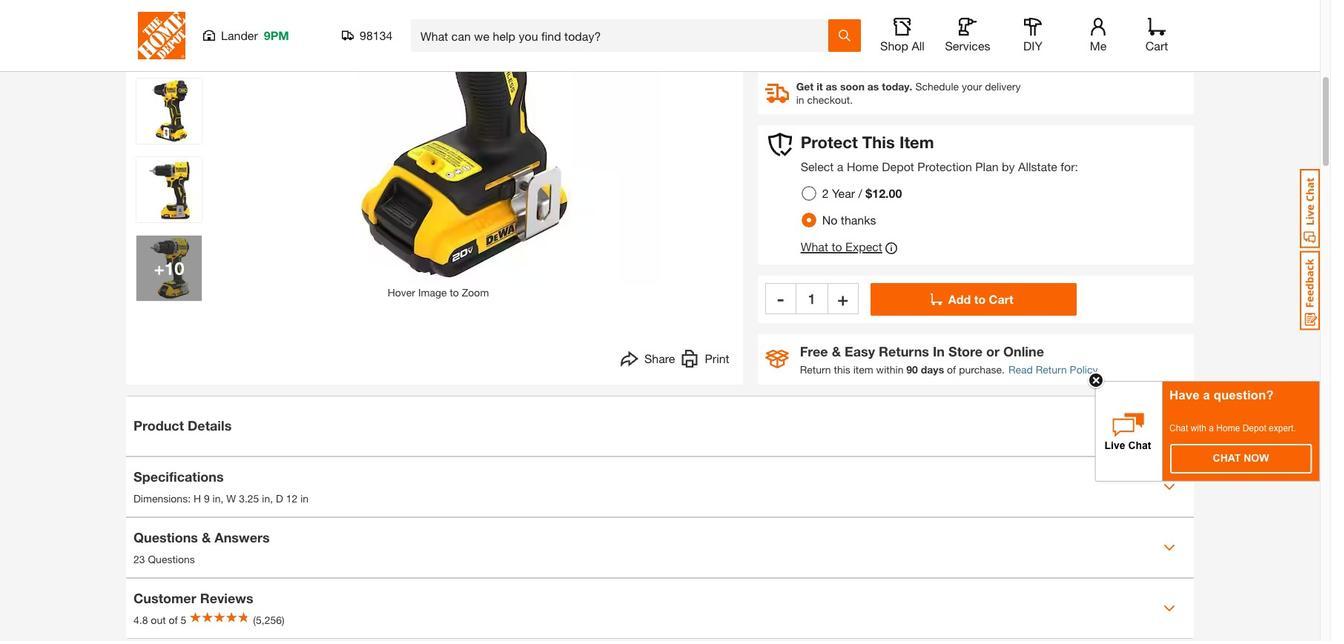 Task type: vqa. For each thing, say whether or not it's contained in the screenshot.
the bottommost 'DETERMINE'
no



Task type: describe. For each thing, give the bounding box(es) containing it.
free
[[909, 28, 936, 40]]

item
[[900, 133, 934, 152]]

online
[[1004, 343, 1045, 360]]

checkout.
[[807, 94, 853, 106]]

chat with a home depot expert.
[[1170, 423, 1297, 434]]

me
[[1090, 39, 1107, 53]]

1 horizontal spatial home
[[1217, 423, 1241, 434]]

services button
[[944, 18, 992, 53]]

get it as soon as today.
[[796, 80, 913, 93]]

store
[[949, 343, 983, 360]]

/
[[859, 186, 863, 200]]

cart inside 'cart' link
[[1146, 39, 1169, 53]]

by
[[1002, 159, 1015, 173]]

in inside button
[[788, 5, 796, 17]]

diy button
[[1010, 18, 1057, 53]]

specifications dimensions: h 9 in , w 3.25 in , d 12 in
[[134, 469, 309, 505]]

within
[[877, 363, 904, 376]]

+ button
[[828, 283, 859, 314]]

lander 9pm
[[221, 28, 289, 42]]

in right 9
[[213, 493, 221, 505]]

1 , from the left
[[221, 493, 224, 505]]

the home depot logo image
[[138, 12, 185, 59]]

4.8
[[134, 614, 148, 627]]

feedback link image
[[1300, 251, 1320, 331]]

98134 button
[[342, 28, 393, 43]]

free
[[800, 343, 828, 360]]

5
[[181, 614, 186, 627]]

0 horizontal spatial of
[[169, 614, 178, 627]]

with
[[1191, 423, 1207, 434]]

add
[[949, 292, 971, 306]]

- button
[[765, 283, 796, 314]]

in right 12
[[301, 493, 309, 505]]

me button
[[1075, 18, 1122, 53]]

allstate
[[1019, 159, 1058, 173]]

what to expect
[[801, 239, 883, 254]]

dimensions:
[[134, 493, 191, 505]]

+ 10
[[154, 258, 184, 279]]

plan
[[976, 159, 999, 173]]

purchase.
[[959, 363, 1005, 376]]

free & easy returns in store or online return this item within 90 days of purchase. read return policy
[[800, 343, 1098, 376]]

delivery
[[985, 80, 1021, 93]]

in left d
[[262, 493, 270, 505]]

3.25
[[239, 493, 259, 505]]

shop all button
[[879, 18, 927, 53]]

+ for +
[[838, 288, 849, 309]]

1 vertical spatial a
[[1204, 389, 1211, 403]]

what
[[801, 239, 829, 254]]

share button
[[621, 350, 675, 371]]

1 horizontal spatial depot
[[1243, 423, 1267, 434]]

product
[[134, 418, 184, 434]]

2 vertical spatial a
[[1209, 423, 1214, 434]]

to for what
[[832, 239, 842, 254]]

in stock
[[785, 5, 824, 17]]

your
[[962, 80, 982, 93]]

2
[[822, 186, 829, 200]]

customer reviews
[[134, 591, 253, 607]]

23
[[134, 554, 145, 566]]

shop
[[881, 39, 909, 53]]

-
[[777, 288, 784, 309]]

$12.00
[[866, 186, 902, 200]]

protect this item select a home depot protection plan by allstate for:
[[801, 133, 1079, 173]]

returns
[[879, 343, 930, 360]]

9pm
[[264, 28, 289, 42]]

cart inside add to cart button
[[989, 292, 1014, 306]]

thanks
[[841, 213, 877, 227]]

9
[[204, 493, 210, 505]]

details
[[188, 418, 232, 434]]

this
[[834, 363, 851, 376]]

share
[[645, 351, 675, 366]]

get
[[796, 80, 814, 93]]

h
[[194, 493, 201, 505]]

question?
[[1214, 389, 1274, 403]]

w
[[226, 493, 236, 505]]

of inside the free & easy returns in store or online return this item within 90 days of purchase. read return policy
[[947, 363, 956, 376]]

or
[[987, 343, 1000, 360]]

chat now link
[[1171, 445, 1312, 473]]

lander
[[221, 28, 258, 42]]

answers
[[215, 530, 270, 546]]

expert.
[[1269, 423, 1297, 434]]

today.
[[882, 80, 913, 93]]

2 return from the left
[[1036, 363, 1067, 376]]



Task type: locate. For each thing, give the bounding box(es) containing it.
in down get
[[796, 94, 805, 106]]

diy
[[1024, 39, 1043, 53]]

easy
[[845, 343, 875, 360]]

a right have
[[1204, 389, 1211, 403]]

1 horizontal spatial +
[[838, 288, 849, 309]]

print button
[[681, 350, 730, 371]]

dewalt power drills dcd794d1 40.2 image
[[136, 0, 202, 65]]

print
[[705, 351, 730, 366]]

what to expect button
[[801, 239, 898, 257]]

0 horizontal spatial +
[[154, 258, 165, 279]]

a inside protect this item select a home depot protection plan by allstate for:
[[837, 159, 844, 173]]

caret image down chat at the right of page
[[1164, 481, 1176, 493]]

4.8 out of 5
[[134, 614, 186, 627]]

free button
[[901, 0, 1029, 51]]

& up this
[[832, 343, 841, 360]]

of
[[947, 363, 956, 376], [169, 614, 178, 627]]

caret image for specifications
[[1164, 481, 1176, 493]]

to right add
[[975, 292, 986, 306]]

0 horizontal spatial as
[[826, 80, 838, 93]]

a right select
[[837, 159, 844, 173]]

d
[[276, 493, 283, 505]]

0 vertical spatial home
[[847, 159, 879, 173]]

1 vertical spatial depot
[[1243, 423, 1267, 434]]

reviews
[[200, 591, 253, 607]]

depot
[[882, 159, 915, 173], [1243, 423, 1267, 434]]

protect
[[801, 133, 858, 152]]

depot down item
[[882, 159, 915, 173]]

1 horizontal spatial return
[[1036, 363, 1067, 376]]

0 vertical spatial depot
[[882, 159, 915, 173]]

all
[[912, 39, 925, 53]]

customer
[[134, 591, 196, 607]]

& for questions
[[202, 530, 211, 546]]

select
[[801, 159, 834, 173]]

1 vertical spatial cart
[[989, 292, 1014, 306]]

product details
[[134, 418, 232, 434]]

0 horizontal spatial return
[[800, 363, 831, 376]]

in
[[933, 343, 945, 360]]

depot inside protect this item select a home depot protection plan by allstate for:
[[882, 159, 915, 173]]

cart link
[[1141, 18, 1174, 53]]

0 horizontal spatial &
[[202, 530, 211, 546]]

to inside add to cart button
[[975, 292, 986, 306]]

to inside hover image to zoom button
[[450, 286, 459, 299]]

cart right me
[[1146, 39, 1169, 53]]

hover image to zoom
[[388, 286, 489, 299]]

+ for + 10
[[154, 258, 165, 279]]

days
[[921, 363, 944, 376]]

year
[[832, 186, 855, 200]]

a
[[837, 159, 844, 173], [1204, 389, 1211, 403], [1209, 423, 1214, 434]]

protection
[[918, 159, 972, 173]]

schedule your delivery in checkout.
[[796, 80, 1021, 106]]

zoom
[[462, 286, 489, 299]]

shop all
[[881, 39, 925, 53]]

return down free
[[800, 363, 831, 376]]

1 horizontal spatial cart
[[1146, 39, 1169, 53]]

None field
[[796, 283, 828, 314]]

hover
[[388, 286, 415, 299]]

as right it
[[826, 80, 838, 93]]

0 horizontal spatial cart
[[989, 292, 1014, 306]]

(5,256)
[[253, 614, 285, 627]]

90
[[907, 363, 918, 376]]

option group containing 2 year /
[[796, 180, 914, 234]]

soon
[[841, 80, 865, 93]]

out
[[151, 614, 166, 627]]

read return policy link
[[1009, 362, 1098, 377]]

0 horizontal spatial to
[[450, 286, 459, 299]]

1 vertical spatial caret image
[[1164, 603, 1176, 615]]

have a question?
[[1170, 389, 1274, 403]]

a right with
[[1209, 423, 1214, 434]]

cart right add
[[989, 292, 1014, 306]]

home
[[847, 159, 879, 173], [1217, 423, 1241, 434]]

return right read at the bottom of page
[[1036, 363, 1067, 376]]

0 horizontal spatial home
[[847, 159, 879, 173]]

&
[[832, 343, 841, 360], [202, 530, 211, 546]]

to for add
[[975, 292, 986, 306]]

, left w
[[221, 493, 224, 505]]

no
[[822, 213, 838, 227]]

2 horizontal spatial to
[[975, 292, 986, 306]]

2 year / $12.00
[[822, 186, 902, 200]]

add to cart button
[[871, 283, 1077, 316]]

0 vertical spatial cart
[[1146, 39, 1169, 53]]

What can we help you find today? search field
[[421, 20, 828, 51]]

1 horizontal spatial ,
[[270, 493, 273, 505]]

1 vertical spatial of
[[169, 614, 178, 627]]

1 vertical spatial +
[[838, 288, 849, 309]]

to inside what to expect "button"
[[832, 239, 842, 254]]

dewalt power drills dcd794d1 a0.3 image
[[136, 78, 202, 144]]

caret image down caret icon
[[1164, 603, 1176, 615]]

2 as from the left
[[868, 80, 879, 93]]

home up 2 year / $12.00
[[847, 159, 879, 173]]

questions up 23
[[134, 530, 198, 546]]

+ inside button
[[838, 288, 849, 309]]

1 caret image from the top
[[1164, 481, 1176, 493]]

in
[[788, 5, 796, 17], [796, 94, 805, 106], [213, 493, 221, 505], [262, 493, 270, 505], [301, 493, 309, 505]]

as right the soon
[[868, 80, 879, 93]]

of right the days
[[947, 363, 956, 376]]

1 return from the left
[[800, 363, 831, 376]]

questions
[[134, 530, 198, 546], [148, 554, 195, 566]]

option group
[[796, 180, 914, 234]]

, left d
[[270, 493, 273, 505]]

1 horizontal spatial to
[[832, 239, 842, 254]]

caret image
[[1164, 481, 1176, 493], [1164, 603, 1176, 615]]

& inside the free & easy returns in store or online return this item within 90 days of purchase. read return policy
[[832, 343, 841, 360]]

caret image
[[1164, 542, 1176, 554]]

0 vertical spatial caret image
[[1164, 481, 1176, 493]]

0 vertical spatial questions
[[134, 530, 198, 546]]

2 , from the left
[[270, 493, 273, 505]]

to right what
[[832, 239, 842, 254]]

1 horizontal spatial of
[[947, 363, 956, 376]]

in left stock at the top of the page
[[788, 5, 796, 17]]

now
[[1244, 452, 1270, 464]]

12
[[286, 493, 298, 505]]

2 caret image from the top
[[1164, 603, 1176, 615]]

icon image
[[765, 350, 789, 369]]

0 horizontal spatial ,
[[221, 493, 224, 505]]

dewalt power drills dcd794d1 1d.4 image
[[136, 157, 202, 222]]

in inside "schedule your delivery in checkout."
[[796, 94, 805, 106]]

1 vertical spatial &
[[202, 530, 211, 546]]

policy
[[1070, 363, 1098, 376]]

live chat image
[[1300, 169, 1320, 249]]

& left answers
[[202, 530, 211, 546]]

+
[[154, 258, 165, 279], [838, 288, 849, 309]]

questions right 23
[[148, 554, 195, 566]]

dewalt power drills dcd794d1 66.5 image
[[136, 236, 202, 301]]

depot left expert.
[[1243, 423, 1267, 434]]

home right with
[[1217, 423, 1241, 434]]

0 vertical spatial a
[[837, 159, 844, 173]]

specifications
[[134, 469, 224, 485]]

services
[[945, 39, 991, 53]]

return
[[800, 363, 831, 376], [1036, 363, 1067, 376]]

10
[[165, 258, 184, 279]]

product details button
[[126, 397, 1194, 456]]

home inside protect this item select a home depot protection plan by allstate for:
[[847, 159, 879, 173]]

& for free
[[832, 343, 841, 360]]

of left 5 at bottom left
[[169, 614, 178, 627]]

as
[[826, 80, 838, 93], [868, 80, 879, 93]]

1 vertical spatial home
[[1217, 423, 1241, 434]]

caret image for customer reviews
[[1164, 603, 1176, 615]]

it
[[817, 80, 823, 93]]

0 horizontal spatial depot
[[882, 159, 915, 173]]

chat
[[1213, 452, 1241, 464]]

& inside questions & answers 23 questions
[[202, 530, 211, 546]]

this
[[863, 133, 895, 152]]

,
[[221, 493, 224, 505], [270, 493, 273, 505]]

1 horizontal spatial &
[[832, 343, 841, 360]]

chat
[[1170, 423, 1189, 434]]

in stock button
[[765, 0, 893, 51]]

1 horizontal spatial as
[[868, 80, 879, 93]]

schedule
[[916, 80, 959, 93]]

0 vertical spatial &
[[832, 343, 841, 360]]

for:
[[1061, 159, 1079, 173]]

to left zoom
[[450, 286, 459, 299]]

0 vertical spatial +
[[154, 258, 165, 279]]

98134
[[360, 28, 393, 42]]

0 vertical spatial of
[[947, 363, 956, 376]]

item
[[854, 363, 874, 376]]

image
[[418, 286, 447, 299]]

questions & answers 23 questions
[[134, 530, 270, 566]]

1 as from the left
[[826, 80, 838, 93]]

1 vertical spatial questions
[[148, 554, 195, 566]]



